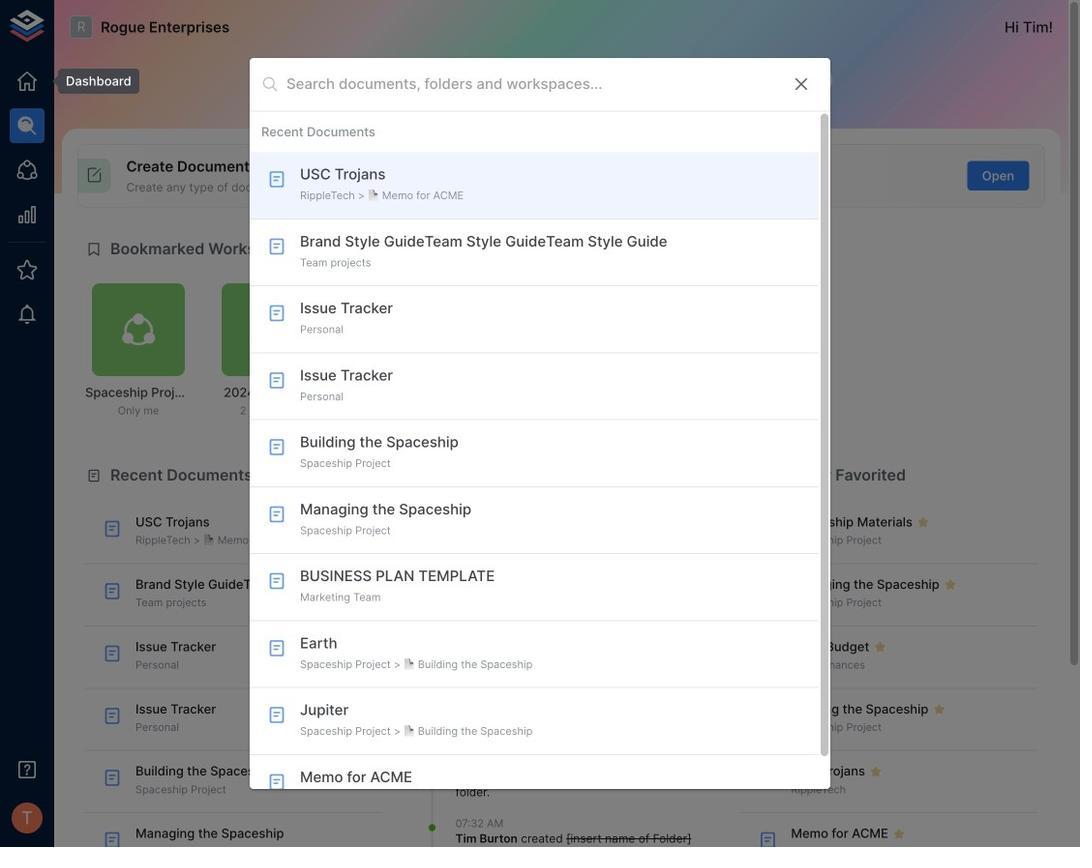 Task type: locate. For each thing, give the bounding box(es) containing it.
dialog
[[250, 58, 831, 823]]

tooltip
[[45, 69, 139, 94]]



Task type: vqa. For each thing, say whether or not it's contained in the screenshot.
Search documents, folders and workspaces... text box at top
yes



Task type: describe. For each thing, give the bounding box(es) containing it.
Search documents, folders and workspaces... text field
[[287, 70, 776, 99]]



